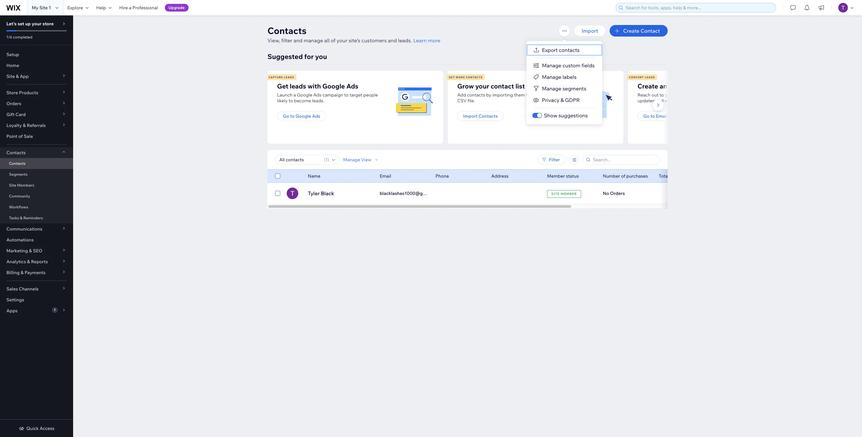 Task type: describe. For each thing, give the bounding box(es) containing it.
orders button
[[0, 98, 73, 109]]

automations link
[[0, 235, 73, 246]]

point of sale
[[6, 134, 33, 139]]

a inside get leads with google ads launch a google ads campaign to target people likely to become leads.
[[294, 92, 296, 98]]

tyler black
[[308, 190, 335, 197]]

a inside "link"
[[129, 5, 131, 11]]

create contact button
[[610, 25, 668, 37]]

learn more button
[[414, 37, 441, 44]]

to down become
[[290, 113, 295, 119]]

suggested for you
[[268, 52, 327, 61]]

an
[[660, 82, 668, 90]]

1 horizontal spatial orders
[[611, 191, 626, 196]]

site's
[[349, 37, 361, 44]]

channels
[[19, 286, 39, 292]]

email
[[669, 82, 686, 90]]

2 horizontal spatial 1
[[326, 157, 328, 163]]

menu containing export contacts
[[527, 44, 603, 121]]

contact
[[641, 28, 661, 34]]

sidebar element
[[0, 15, 73, 438]]

site for site members
[[9, 183, 16, 188]]

via
[[527, 92, 533, 98]]

quick
[[26, 426, 39, 432]]

contacts inside dropdown button
[[6, 150, 26, 156]]

ads inside button
[[312, 113, 321, 119]]

leads
[[290, 82, 307, 90]]

more
[[428, 37, 441, 44]]

loyalty & referrals
[[6, 123, 46, 128]]

& for marketing
[[29, 248, 32, 254]]

1 vertical spatial member
[[561, 192, 577, 196]]

1 inside the sidebar element
[[54, 308, 56, 312]]

show suggestions button
[[527, 110, 603, 121]]

point of sale link
[[0, 131, 73, 142]]

import for import contacts
[[464, 113, 478, 119]]

workflows link
[[0, 202, 73, 213]]

campaign inside get leads with google ads launch a google ads campaign to target people likely to become leads.
[[323, 92, 344, 98]]

my site 1
[[32, 5, 51, 11]]

phone
[[436, 173, 449, 179]]

& for site
[[16, 74, 19, 79]]

to right likely
[[289, 98, 293, 104]]

show
[[545, 112, 558, 119]]

create for contact
[[624, 28, 640, 34]]

total amount spent
[[659, 173, 700, 179]]

list containing get leads with google ads
[[267, 71, 807, 144]]

0 horizontal spatial and
[[294, 37, 303, 44]]

help
[[96, 5, 106, 11]]

to inside 'create an email campaign reach out to your subscribers with newsletters, updates and more.'
[[660, 92, 665, 98]]

settings link
[[0, 295, 73, 306]]

0 vertical spatial member
[[548, 173, 566, 179]]

Unsaved view field
[[278, 155, 322, 164]]

community
[[9, 194, 30, 199]]

no
[[604, 191, 610, 196]]

purchases
[[627, 173, 649, 179]]

manage view
[[344, 157, 372, 163]]

member status
[[548, 173, 579, 179]]

create for an
[[638, 82, 659, 90]]

campaign inside 'create an email campaign reach out to your subscribers with newsletters, updates and more.'
[[687, 82, 717, 90]]

learn
[[414, 37, 427, 44]]

communications
[[6, 226, 42, 232]]

quick access button
[[19, 426, 54, 432]]

status
[[567, 173, 579, 179]]

segments
[[9, 172, 28, 177]]

capture
[[269, 76, 283, 79]]

manage for manage labels
[[543, 74, 562, 80]]

go to email marketing button
[[638, 111, 697, 121]]

add
[[458, 92, 467, 98]]

store
[[6, 90, 18, 96]]

grow your contact list add contacts by importing them via gmail or a csv file.
[[458, 82, 555, 104]]

sales channels button
[[0, 284, 73, 295]]

import button
[[575, 25, 607, 37]]

list
[[516, 82, 525, 90]]

amount
[[671, 173, 687, 179]]

go to email marketing
[[644, 113, 691, 119]]

contacts inside grow your contact list add contacts by importing them via gmail or a csv file.
[[468, 92, 486, 98]]

hire a professional
[[119, 5, 158, 11]]

point
[[6, 134, 17, 139]]

marketing inside button
[[669, 113, 691, 119]]

blacklashes1000@gmail.com
[[380, 191, 442, 196]]

& for privacy
[[561, 97, 565, 103]]

all
[[325, 37, 330, 44]]

let's set up your store
[[6, 21, 54, 27]]

people
[[364, 92, 378, 98]]

grow
[[458, 82, 474, 90]]

reports
[[31, 259, 48, 265]]

& for tasks
[[20, 216, 22, 221]]

site for site member
[[552, 192, 560, 196]]

tasks
[[9, 216, 19, 221]]

access
[[40, 426, 54, 432]]

launch
[[277, 92, 293, 98]]

with inside get leads with google ads launch a google ads campaign to target people likely to become leads.
[[308, 82, 321, 90]]

of inside contacts view, filter and manage all of your site's customers and leads. learn more
[[331, 37, 336, 44]]

seo
[[33, 248, 42, 254]]

quick access
[[26, 426, 54, 432]]

referrals
[[27, 123, 46, 128]]

you
[[316, 52, 327, 61]]

1 horizontal spatial and
[[388, 37, 397, 44]]

setup link
[[0, 49, 73, 60]]

subscribers
[[676, 92, 700, 98]]

go for create
[[644, 113, 650, 119]]

your inside contacts view, filter and manage all of your site's customers and leads. learn more
[[337, 37, 348, 44]]

convert
[[630, 76, 645, 79]]

contacts button
[[0, 147, 73, 158]]

analytics & reports button
[[0, 257, 73, 267]]

to left target
[[345, 92, 349, 98]]

store products
[[6, 90, 38, 96]]

manage custom fields button
[[527, 60, 603, 71]]

them
[[515, 92, 526, 98]]

leads. inside get leads with google ads launch a google ads campaign to target people likely to become leads.
[[312, 98, 325, 104]]

create an email campaign reach out to your subscribers with newsletters, updates and more.
[[638, 82, 737, 104]]

gift card button
[[0, 109, 73, 120]]

(
[[324, 157, 326, 163]]

filter button
[[538, 155, 566, 165]]

google inside button
[[296, 113, 311, 119]]

with inside 'create an email campaign reach out to your subscribers with newsletters, updates and more.'
[[701, 92, 710, 98]]

hire
[[119, 5, 128, 11]]

number
[[604, 173, 621, 179]]

fields
[[582, 62, 595, 69]]

billing & payments
[[6, 270, 46, 276]]

contacts inside button
[[479, 113, 498, 119]]



Task type: vqa. For each thing, say whether or not it's contained in the screenshot.
field
no



Task type: locate. For each thing, give the bounding box(es) containing it.
0 horizontal spatial campaign
[[323, 92, 344, 98]]

import up the export contacts button
[[582, 28, 599, 34]]

automations
[[6, 237, 34, 243]]

marketing up analytics
[[6, 248, 28, 254]]

& for analytics
[[27, 259, 30, 265]]

member down status
[[561, 192, 577, 196]]

menu
[[527, 44, 603, 121]]

2 horizontal spatial and
[[656, 98, 664, 104]]

site for site & app
[[6, 74, 15, 79]]

a right or
[[552, 92, 555, 98]]

more
[[456, 76, 465, 79]]

privacy & gdpr button
[[527, 94, 603, 106]]

site members link
[[0, 180, 73, 191]]

1 vertical spatial contacts
[[468, 92, 486, 98]]

None checkbox
[[275, 172, 281, 180]]

store
[[43, 21, 54, 27]]

manage for manage view
[[344, 157, 361, 163]]

0 horizontal spatial leads
[[284, 76, 294, 79]]

leads. left "learn" at left top
[[398, 37, 413, 44]]

manage
[[543, 62, 562, 69], [543, 74, 562, 80], [543, 85, 562, 92], [344, 157, 361, 163]]

0 vertical spatial contacts
[[560, 47, 580, 53]]

site down member status
[[552, 192, 560, 196]]

marketing inside popup button
[[6, 248, 28, 254]]

2 leads from the left
[[646, 76, 656, 79]]

filter
[[282, 37, 293, 44]]

with right the subscribers
[[701, 92, 710, 98]]

target
[[350, 92, 363, 98]]

of left the sale
[[18, 134, 23, 139]]

& inside button
[[561, 97, 565, 103]]

& left app
[[16, 74, 19, 79]]

email down the more.
[[657, 113, 668, 119]]

reach
[[638, 92, 651, 98]]

1 horizontal spatial import
[[582, 28, 599, 34]]

0 horizontal spatial view
[[362, 157, 372, 163]]

to right out at the top right of page
[[660, 92, 665, 98]]

leads for create
[[646, 76, 656, 79]]

site & app
[[6, 74, 29, 79]]

1 vertical spatial view
[[624, 190, 636, 197]]

tyler black image
[[287, 188, 299, 199]]

2 horizontal spatial a
[[552, 92, 555, 98]]

0 vertical spatial email
[[657, 113, 668, 119]]

1 horizontal spatial marketing
[[669, 113, 691, 119]]

2 vertical spatial of
[[622, 173, 626, 179]]

manage up manage labels on the right of the page
[[543, 62, 562, 69]]

leads for get
[[284, 76, 294, 79]]

go to google ads
[[283, 113, 321, 119]]

0 horizontal spatial of
[[18, 134, 23, 139]]

gift
[[6, 112, 14, 118]]

contact
[[491, 82, 515, 90]]

importing
[[493, 92, 514, 98]]

manage segments
[[543, 85, 587, 92]]

gift card
[[6, 112, 26, 118]]

1 vertical spatial leads.
[[312, 98, 325, 104]]

0 horizontal spatial 1
[[49, 5, 51, 11]]

& right the tasks
[[20, 216, 22, 221]]

1 go from the left
[[283, 113, 289, 119]]

import for import
[[582, 28, 599, 34]]

home link
[[0, 60, 73, 71]]

0 horizontal spatial leads.
[[312, 98, 325, 104]]

home
[[6, 63, 19, 68]]

ads down get leads with google ads launch a google ads campaign to target people likely to become leads.
[[312, 113, 321, 119]]

ads right become
[[314, 92, 322, 98]]

0 horizontal spatial go
[[283, 113, 289, 119]]

your inside the sidebar element
[[32, 21, 42, 27]]

go down updates
[[644, 113, 650, 119]]

1/6
[[6, 35, 12, 39]]

manage up manage segments
[[543, 74, 562, 80]]

leads
[[284, 76, 294, 79], [646, 76, 656, 79]]

& left seo
[[29, 248, 32, 254]]

workflows
[[9, 205, 28, 210]]

0 horizontal spatial a
[[129, 5, 131, 11]]

1 horizontal spatial go
[[644, 113, 650, 119]]

suggested
[[268, 52, 303, 61]]

contacts up the manage custom fields
[[560, 47, 580, 53]]

manage custom fields
[[543, 62, 595, 69]]

with right leads at the left top of page
[[308, 82, 321, 90]]

site inside site members link
[[9, 183, 16, 188]]

app
[[20, 74, 29, 79]]

& left gdpr
[[561, 97, 565, 103]]

upgrade button
[[165, 4, 189, 12]]

payments
[[25, 270, 46, 276]]

1 vertical spatial create
[[638, 82, 659, 90]]

ads up target
[[347, 82, 359, 90]]

and right customers
[[388, 37, 397, 44]]

contacts view, filter and manage all of your site's customers and leads. learn more
[[268, 25, 441, 44]]

your down the an
[[666, 92, 675, 98]]

0 vertical spatial leads.
[[398, 37, 413, 44]]

1 vertical spatial import
[[464, 113, 478, 119]]

site members
[[9, 183, 34, 188]]

2 vertical spatial 1
[[54, 308, 56, 312]]

of for point of sale
[[18, 134, 23, 139]]

a down leads at the left top of page
[[294, 92, 296, 98]]

professional
[[132, 5, 158, 11]]

reminders
[[23, 216, 43, 221]]

0 vertical spatial 1
[[49, 5, 51, 11]]

email up blacklashes1000@gmail.com
[[380, 173, 392, 179]]

your left site's on the top of the page
[[337, 37, 348, 44]]

site right the my
[[39, 5, 48, 11]]

of right 'number' in the right top of the page
[[622, 173, 626, 179]]

view,
[[268, 37, 280, 44]]

convert leads
[[630, 76, 656, 79]]

contacts left 'by'
[[468, 92, 486, 98]]

ads
[[347, 82, 359, 90], [314, 92, 322, 98], [312, 113, 321, 119]]

contacts inside contacts view, filter and manage all of your site's customers and leads. learn more
[[268, 25, 307, 36]]

suggestions
[[559, 112, 588, 119]]

gdpr
[[566, 97, 580, 103]]

analytics
[[6, 259, 26, 265]]

1 horizontal spatial a
[[294, 92, 296, 98]]

of inside point of sale link
[[18, 134, 23, 139]]

1 vertical spatial of
[[18, 134, 23, 139]]

0 vertical spatial google
[[323, 82, 345, 90]]

apps
[[6, 308, 18, 314]]

0 horizontal spatial with
[[308, 82, 321, 90]]

site inside site & app dropdown button
[[6, 74, 15, 79]]

get more contacts
[[449, 76, 483, 79]]

manage up or
[[543, 85, 562, 92]]

& left reports
[[27, 259, 30, 265]]

billing
[[6, 270, 20, 276]]

create inside 'create an email campaign reach out to your subscribers with newsletters, updates and more.'
[[638, 82, 659, 90]]

to down updates
[[651, 113, 656, 119]]

marketing
[[669, 113, 691, 119], [6, 248, 28, 254]]

1 right the my
[[49, 5, 51, 11]]

and right filter
[[294, 37, 303, 44]]

1 vertical spatial marketing
[[6, 248, 28, 254]]

manage labels
[[543, 74, 577, 80]]

products
[[19, 90, 38, 96]]

of for number of purchases
[[622, 173, 626, 179]]

tyler
[[308, 190, 320, 197]]

1 horizontal spatial 1
[[54, 308, 56, 312]]

your inside grow your contact list add contacts by importing them via gmail or a csv file.
[[476, 82, 490, 90]]

Search... field
[[592, 155, 658, 164]]

marketing & seo
[[6, 248, 42, 254]]

leads up get
[[284, 76, 294, 79]]

go for get
[[283, 113, 289, 119]]

contacts
[[466, 76, 483, 79]]

tasks & reminders
[[9, 216, 43, 221]]

site down segments
[[9, 183, 16, 188]]

1 vertical spatial ads
[[314, 92, 322, 98]]

1 horizontal spatial of
[[331, 37, 336, 44]]

orders down the store
[[6, 101, 21, 107]]

marketing down the more.
[[669, 113, 691, 119]]

black
[[321, 190, 335, 197]]

contacts inside button
[[560, 47, 580, 53]]

contacts down 'by'
[[479, 113, 498, 119]]

site
[[39, 5, 48, 11], [6, 74, 15, 79], [9, 183, 16, 188], [552, 192, 560, 196]]

set
[[18, 21, 24, 27]]

email inside button
[[657, 113, 668, 119]]

manage right )
[[344, 157, 361, 163]]

leads. inside contacts view, filter and manage all of your site's customers and leads. learn more
[[398, 37, 413, 44]]

manage labels button
[[527, 71, 603, 83]]

leads.
[[398, 37, 413, 44], [312, 98, 325, 104]]

1 horizontal spatial leads.
[[398, 37, 413, 44]]

1 down settings link
[[54, 308, 56, 312]]

a inside grow your contact list add contacts by importing them via gmail or a csv file.
[[552, 92, 555, 98]]

0 vertical spatial view
[[362, 157, 372, 163]]

create up reach in the right top of the page
[[638, 82, 659, 90]]

import
[[582, 28, 599, 34], [464, 113, 478, 119]]

1 horizontal spatial email
[[657, 113, 668, 119]]

campaign left target
[[323, 92, 344, 98]]

orders right no
[[611, 191, 626, 196]]

your up 'by'
[[476, 82, 490, 90]]

labels
[[563, 74, 577, 80]]

my
[[32, 5, 38, 11]]

let's
[[6, 21, 17, 27]]

0 horizontal spatial contacts
[[468, 92, 486, 98]]

0 vertical spatial campaign
[[687, 82, 717, 90]]

your right up
[[32, 21, 42, 27]]

1 horizontal spatial view
[[624, 190, 636, 197]]

import inside "button"
[[582, 28, 599, 34]]

name
[[308, 173, 321, 179]]

store products button
[[0, 87, 73, 98]]

manage for manage segments
[[543, 85, 562, 92]]

contacts up segments
[[9, 161, 25, 166]]

leads right "convert"
[[646, 76, 656, 79]]

1 right unsaved view field
[[326, 157, 328, 163]]

( 1 )
[[324, 157, 329, 163]]

1 vertical spatial orders
[[611, 191, 626, 196]]

contacts down point of sale
[[6, 150, 26, 156]]

& right billing
[[21, 270, 24, 276]]

& right loyalty
[[23, 123, 26, 128]]

2 vertical spatial google
[[296, 113, 311, 119]]

campaign
[[687, 82, 717, 90], [323, 92, 344, 98]]

manage for manage custom fields
[[543, 62, 562, 69]]

list
[[267, 71, 807, 144]]

0 vertical spatial orders
[[6, 101, 21, 107]]

0 vertical spatial import
[[582, 28, 599, 34]]

create left "contact"
[[624, 28, 640, 34]]

a right hire
[[129, 5, 131, 11]]

1 vertical spatial with
[[701, 92, 710, 98]]

and
[[294, 37, 303, 44], [388, 37, 397, 44], [656, 98, 664, 104]]

contacts up filter
[[268, 25, 307, 36]]

0 horizontal spatial orders
[[6, 101, 21, 107]]

contacts
[[560, 47, 580, 53], [468, 92, 486, 98]]

1 vertical spatial 1
[[326, 157, 328, 163]]

marketing & seo button
[[0, 246, 73, 257]]

orders inside dropdown button
[[6, 101, 21, 107]]

manage
[[304, 37, 323, 44]]

1 horizontal spatial leads
[[646, 76, 656, 79]]

0 vertical spatial ads
[[347, 82, 359, 90]]

view link
[[616, 188, 643, 199]]

setup
[[6, 52, 19, 57]]

2 horizontal spatial of
[[622, 173, 626, 179]]

import inside button
[[464, 113, 478, 119]]

site member
[[552, 192, 577, 196]]

& for billing
[[21, 270, 24, 276]]

member left status
[[548, 173, 566, 179]]

1
[[49, 5, 51, 11], [326, 157, 328, 163], [54, 308, 56, 312]]

and left the more.
[[656, 98, 664, 104]]

0 vertical spatial marketing
[[669, 113, 691, 119]]

export contacts button
[[527, 44, 603, 56]]

leads. right become
[[312, 98, 325, 104]]

& for loyalty
[[23, 123, 26, 128]]

2 go from the left
[[644, 113, 650, 119]]

and inside 'create an email campaign reach out to your subscribers with newsletters, updates and more.'
[[656, 98, 664, 104]]

Search for tools, apps, help & more... field
[[624, 3, 775, 12]]

0 horizontal spatial import
[[464, 113, 478, 119]]

sale
[[24, 134, 33, 139]]

of right the all
[[331, 37, 336, 44]]

1 leads from the left
[[284, 76, 294, 79]]

1 horizontal spatial contacts
[[560, 47, 580, 53]]

export contacts
[[543, 47, 580, 53]]

1 horizontal spatial with
[[701, 92, 710, 98]]

likely
[[277, 98, 288, 104]]

0 vertical spatial of
[[331, 37, 336, 44]]

go down likely
[[283, 113, 289, 119]]

1 vertical spatial google
[[297, 92, 313, 98]]

0 vertical spatial create
[[624, 28, 640, 34]]

1 horizontal spatial campaign
[[687, 82, 717, 90]]

privacy & gdpr
[[543, 97, 580, 103]]

1 vertical spatial email
[[380, 173, 392, 179]]

0 vertical spatial with
[[308, 82, 321, 90]]

campaign up the subscribers
[[687, 82, 717, 90]]

upgrade
[[169, 5, 185, 10]]

export
[[543, 47, 558, 53]]

email
[[657, 113, 668, 119], [380, 173, 392, 179]]

1 vertical spatial campaign
[[323, 92, 344, 98]]

import down file.
[[464, 113, 478, 119]]

None checkbox
[[275, 190, 281, 197]]

2 vertical spatial ads
[[312, 113, 321, 119]]

or
[[547, 92, 551, 98]]

1/6 completed
[[6, 35, 32, 39]]

your inside 'create an email campaign reach out to your subscribers with newsletters, updates and more.'
[[666, 92, 675, 98]]

0 horizontal spatial marketing
[[6, 248, 28, 254]]

0 horizontal spatial email
[[380, 173, 392, 179]]

site down home
[[6, 74, 15, 79]]

create inside button
[[624, 28, 640, 34]]



